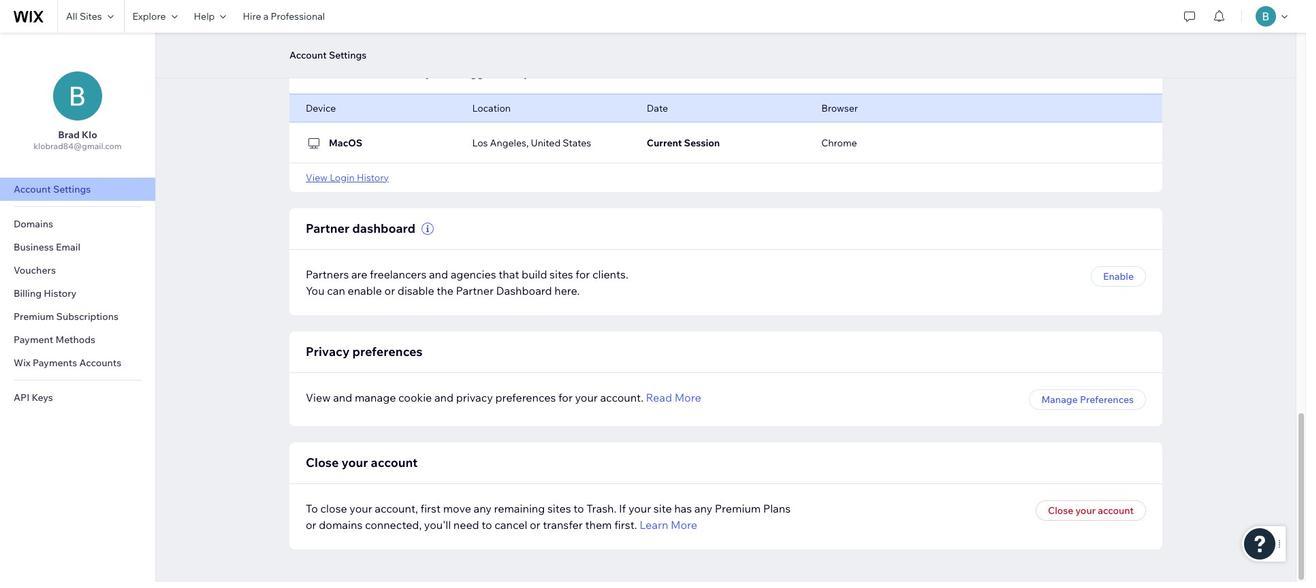 Task type: locate. For each thing, give the bounding box(es) containing it.
1 vertical spatial account
[[14, 183, 51, 196]]

1 vertical spatial close your account
[[1049, 505, 1134, 517]]

device
[[306, 102, 336, 114]]

account. right 'in' in the top of the page
[[549, 66, 593, 79]]

0 horizontal spatial settings
[[53, 183, 91, 196]]

0 horizontal spatial account
[[14, 183, 51, 196]]

1 horizontal spatial preferences
[[496, 391, 556, 404]]

angeles,
[[490, 137, 529, 149]]

help button
[[186, 0, 235, 33]]

to
[[511, 66, 522, 79], [574, 502, 584, 515], [482, 518, 492, 532]]

history up premium subscriptions
[[44, 288, 77, 300]]

0 horizontal spatial close
[[306, 455, 339, 470]]

subscriptions
[[56, 311, 119, 323]]

sites up transfer
[[548, 502, 571, 515]]

in
[[500, 66, 509, 79]]

1 horizontal spatial account
[[290, 49, 327, 61]]

settings
[[329, 49, 367, 61], [53, 183, 91, 196]]

build
[[522, 267, 547, 281]]

a
[[263, 10, 269, 22]]

to for close
[[574, 502, 584, 515]]

1 horizontal spatial close
[[1049, 505, 1074, 517]]

2 vertical spatial to
[[482, 518, 492, 532]]

all sites
[[66, 10, 102, 22]]

account settings for account settings link
[[14, 183, 91, 196]]

1 horizontal spatial settings
[[329, 49, 367, 61]]

clients.
[[593, 267, 629, 281]]

and up the
[[429, 267, 448, 281]]

need
[[454, 518, 479, 532]]

2 horizontal spatial to
[[574, 502, 584, 515]]

1 horizontal spatial partner
[[456, 284, 494, 297]]

0 vertical spatial close your account
[[306, 455, 418, 470]]

1 vertical spatial close
[[1049, 505, 1074, 517]]

1 vertical spatial to
[[574, 502, 584, 515]]

1 vertical spatial account
[[1098, 505, 1134, 517]]

los angeles, united states
[[472, 137, 592, 149]]

history down macos
[[357, 171, 389, 184]]

0 horizontal spatial history
[[44, 288, 77, 300]]

date
[[647, 102, 668, 114]]

here.
[[555, 284, 580, 297]]

0 horizontal spatial any
[[474, 502, 492, 515]]

dashboard
[[496, 284, 552, 297]]

0 vertical spatial account settings
[[290, 49, 367, 61]]

or down to
[[306, 518, 317, 532]]

1 vertical spatial view
[[306, 391, 331, 404]]

domains link
[[0, 213, 155, 236]]

learn more link
[[640, 517, 698, 533]]

your
[[524, 66, 547, 79], [575, 391, 598, 404], [342, 455, 368, 470], [350, 502, 372, 515], [629, 502, 651, 515], [1076, 505, 1096, 517]]

0 horizontal spatial close your account
[[306, 455, 418, 470]]

1 horizontal spatial or
[[385, 284, 395, 297]]

sites inside partners are freelancers and agencies that build sites for clients. you can enable or disable the partner dashboard here.
[[550, 267, 574, 281]]

1 horizontal spatial for
[[576, 267, 590, 281]]

hire a professional link
[[235, 0, 333, 33]]

1 horizontal spatial any
[[695, 502, 713, 515]]

the
[[437, 284, 454, 297]]

preferences up the manage
[[353, 344, 423, 359]]

account inside account settings button
[[290, 49, 327, 61]]

view down privacy
[[306, 391, 331, 404]]

account inside account settings link
[[14, 183, 51, 196]]

1 vertical spatial partner
[[456, 284, 494, 297]]

or down remaining
[[530, 518, 541, 532]]

1 view from the top
[[306, 171, 328, 184]]

vouchers link
[[0, 259, 155, 282]]

view
[[306, 171, 328, 184], [306, 391, 331, 404]]

2 view from the top
[[306, 391, 331, 404]]

settings for account settings link
[[53, 183, 91, 196]]

sites
[[550, 267, 574, 281], [548, 502, 571, 515]]

privacy
[[456, 391, 493, 404]]

settings for account settings button
[[329, 49, 367, 61]]

to right need
[[482, 518, 492, 532]]

united
[[531, 137, 561, 149]]

partner down agencies
[[456, 284, 494, 297]]

0 vertical spatial account
[[290, 49, 327, 61]]

and right the cookie
[[435, 391, 454, 404]]

and down the activity
[[371, 66, 390, 79]]

sites up here.
[[550, 267, 574, 281]]

1 horizontal spatial account settings
[[290, 49, 367, 61]]

to right 'in' in the top of the page
[[511, 66, 522, 79]]

premium
[[14, 311, 54, 323], [715, 502, 761, 515]]

view for view and manage cookie and privacy preferences for your account. read more
[[306, 391, 331, 404]]

account settings up domains
[[14, 183, 91, 196]]

and inside "login activity check when and where you've logged in to your account."
[[371, 66, 390, 79]]

agencies
[[451, 267, 496, 281]]

brad
[[58, 129, 80, 141]]

1 vertical spatial account settings
[[14, 183, 91, 196]]

all
[[66, 10, 78, 22]]

account settings link
[[0, 178, 155, 201]]

that
[[499, 267, 520, 281]]

settings up when
[[329, 49, 367, 61]]

klobrad84@gmail.com
[[34, 141, 122, 151]]

0 vertical spatial close
[[306, 455, 339, 470]]

1 vertical spatial for
[[559, 391, 573, 404]]

1 horizontal spatial premium
[[715, 502, 761, 515]]

move
[[443, 502, 471, 515]]

premium up payment
[[14, 311, 54, 323]]

0 horizontal spatial account settings
[[14, 183, 91, 196]]

cookie
[[399, 391, 432, 404]]

1 vertical spatial history
[[44, 288, 77, 300]]

settings up domains link
[[53, 183, 91, 196]]

sidebar element
[[0, 33, 156, 583]]

learn more
[[640, 518, 698, 532]]

close your account inside button
[[1049, 505, 1134, 517]]

account.
[[549, 66, 593, 79], [601, 391, 644, 404]]

1 vertical spatial settings
[[53, 183, 91, 196]]

when
[[341, 66, 368, 79]]

privacy preferences
[[306, 344, 423, 359]]

wix
[[14, 357, 31, 369]]

login
[[306, 48, 339, 64], [330, 171, 355, 184]]

premium left plans in the right bottom of the page
[[715, 502, 761, 515]]

any
[[474, 502, 492, 515], [695, 502, 713, 515]]

enable
[[348, 284, 382, 297]]

close inside button
[[1049, 505, 1074, 517]]

0 vertical spatial to
[[511, 66, 522, 79]]

and
[[371, 66, 390, 79], [429, 267, 448, 281], [333, 391, 352, 404], [435, 391, 454, 404]]

settings inside button
[[329, 49, 367, 61]]

to inside "login activity check when and where you've logged in to your account."
[[511, 66, 522, 79]]

preferences right privacy
[[496, 391, 556, 404]]

0 vertical spatial login
[[306, 48, 339, 64]]

account settings inside sidebar element
[[14, 183, 91, 196]]

account settings inside button
[[290, 49, 367, 61]]

disable
[[398, 284, 434, 297]]

to left trash.
[[574, 502, 584, 515]]

account. inside "login activity check when and where you've logged in to your account."
[[549, 66, 593, 79]]

and left the manage
[[333, 391, 352, 404]]

1 vertical spatial premium
[[715, 502, 761, 515]]

payments
[[33, 357, 77, 369]]

your inside button
[[1076, 505, 1096, 517]]

account
[[371, 455, 418, 470], [1098, 505, 1134, 517]]

you'll
[[424, 518, 451, 532]]

0 vertical spatial sites
[[550, 267, 574, 281]]

0 vertical spatial view
[[306, 171, 328, 184]]

0 horizontal spatial account.
[[549, 66, 593, 79]]

2 any from the left
[[695, 502, 713, 515]]

1 horizontal spatial account.
[[601, 391, 644, 404]]

account settings up 'check'
[[290, 49, 367, 61]]

1 vertical spatial more
[[671, 518, 698, 532]]

0 vertical spatial partner
[[306, 220, 350, 236]]

0 horizontal spatial account
[[371, 455, 418, 470]]

can
[[327, 284, 345, 297]]

account up domains
[[14, 183, 51, 196]]

2 horizontal spatial or
[[530, 518, 541, 532]]

close your account
[[306, 455, 418, 470], [1049, 505, 1134, 517]]

settings inside sidebar element
[[53, 183, 91, 196]]

1 vertical spatial sites
[[548, 502, 571, 515]]

login up 'check'
[[306, 48, 339, 64]]

1 vertical spatial login
[[330, 171, 355, 184]]

manage preferences
[[1042, 393, 1134, 406]]

preferences
[[353, 344, 423, 359], [496, 391, 556, 404]]

partner up 'partners'
[[306, 220, 350, 236]]

to for activity
[[511, 66, 522, 79]]

0 horizontal spatial premium
[[14, 311, 54, 323]]

any up need
[[474, 502, 492, 515]]

1 horizontal spatial to
[[511, 66, 522, 79]]

partner
[[306, 220, 350, 236], [456, 284, 494, 297]]

1 horizontal spatial close your account
[[1049, 505, 1134, 517]]

0 vertical spatial account.
[[549, 66, 593, 79]]

1 vertical spatial preferences
[[496, 391, 556, 404]]

1 horizontal spatial account
[[1098, 505, 1134, 517]]

0 vertical spatial premium
[[14, 311, 54, 323]]

account up 'check'
[[290, 49, 327, 61]]

domains
[[319, 518, 363, 532]]

more down the has
[[671, 518, 698, 532]]

0 horizontal spatial to
[[482, 518, 492, 532]]

macos
[[329, 137, 363, 149]]

0 vertical spatial history
[[357, 171, 389, 184]]

0 vertical spatial settings
[[329, 49, 367, 61]]

0 vertical spatial for
[[576, 267, 590, 281]]

view up partner dashboard
[[306, 171, 328, 184]]

or down freelancers
[[385, 284, 395, 297]]

sites inside to close your account, first move any remaining sites to trash. if your site has any premium plans or domains connected, you'll need to cancel or transfer them first.
[[548, 502, 571, 515]]

any right the has
[[695, 502, 713, 515]]

domains
[[14, 218, 53, 230]]

1 vertical spatial account.
[[601, 391, 644, 404]]

0 horizontal spatial preferences
[[353, 344, 423, 359]]

more right read
[[675, 391, 702, 404]]

login down macos
[[330, 171, 355, 184]]

account. left read
[[601, 391, 644, 404]]



Task type: vqa. For each thing, say whether or not it's contained in the screenshot.
Login activity Check when and where you've logged in to your account.
yes



Task type: describe. For each thing, give the bounding box(es) containing it.
has
[[675, 502, 692, 515]]

account for account settings link
[[14, 183, 51, 196]]

wix payments accounts link
[[0, 352, 155, 375]]

you
[[306, 284, 325, 297]]

professional
[[271, 10, 325, 22]]

learn
[[640, 518, 669, 532]]

business email
[[14, 241, 80, 253]]

manage
[[355, 391, 396, 404]]

view for view login history
[[306, 171, 328, 184]]

first.
[[615, 518, 637, 532]]

account inside button
[[1098, 505, 1134, 517]]

plans
[[764, 502, 791, 515]]

partners are freelancers and agencies that build sites for clients. you can enable or disable the partner dashboard here.
[[306, 267, 629, 297]]

partner dashboard
[[306, 220, 416, 236]]

logged
[[461, 66, 497, 79]]

0 horizontal spatial for
[[559, 391, 573, 404]]

current session
[[647, 137, 720, 149]]

1 horizontal spatial history
[[357, 171, 389, 184]]

business
[[14, 241, 54, 253]]

hire a professional
[[243, 10, 325, 22]]

location
[[472, 102, 511, 114]]

them
[[586, 518, 612, 532]]

0 vertical spatial account
[[371, 455, 418, 470]]

are
[[351, 267, 368, 281]]

payment
[[14, 334, 53, 346]]

payment methods
[[14, 334, 95, 346]]

remaining
[[494, 502, 545, 515]]

explore
[[133, 10, 166, 22]]

site
[[654, 502, 672, 515]]

0 vertical spatial more
[[675, 391, 702, 404]]

account for account settings button
[[290, 49, 327, 61]]

api keys
[[14, 392, 53, 404]]

account settings button
[[283, 45, 374, 65]]

to
[[306, 502, 318, 515]]

view and manage cookie and privacy preferences for your account. read more
[[306, 391, 702, 404]]

login inside "login activity check when and where you've logged in to your account."
[[306, 48, 339, 64]]

close
[[321, 502, 347, 515]]

to close your account, first move any remaining sites to trash. if your site has any premium plans or domains connected, you'll need to cancel or transfer them first.
[[306, 502, 791, 532]]

enable
[[1104, 270, 1134, 282]]

privacy
[[306, 344, 350, 359]]

transfer
[[543, 518, 583, 532]]

chrome
[[822, 137, 858, 149]]

premium inside sidebar element
[[14, 311, 54, 323]]

login activity check when and where you've logged in to your account.
[[306, 48, 593, 79]]

sites
[[80, 10, 102, 22]]

api
[[14, 392, 30, 404]]

vouchers
[[14, 264, 56, 277]]

email
[[56, 241, 80, 253]]

connected,
[[365, 518, 422, 532]]

billing history
[[14, 288, 77, 300]]

help
[[194, 10, 215, 22]]

accounts
[[79, 357, 121, 369]]

billing history link
[[0, 282, 155, 305]]

premium subscriptions
[[14, 311, 119, 323]]

billing
[[14, 288, 42, 300]]

browser
[[822, 102, 858, 114]]

or inside partners are freelancers and agencies that build sites for clients. you can enable or disable the partner dashboard here.
[[385, 284, 395, 297]]

session
[[684, 137, 720, 149]]

brad klo klobrad84@gmail.com
[[34, 129, 122, 151]]

close your account button
[[1036, 500, 1147, 521]]

keys
[[32, 392, 53, 404]]

0 horizontal spatial or
[[306, 518, 317, 532]]

0 vertical spatial preferences
[[353, 344, 423, 359]]

account,
[[375, 502, 418, 515]]

view login history
[[306, 171, 389, 184]]

premium subscriptions link
[[0, 305, 155, 328]]

los
[[472, 137, 488, 149]]

1 any from the left
[[474, 502, 492, 515]]

read more link
[[646, 389, 702, 406]]

for inside partners are freelancers and agencies that build sites for clients. you can enable or disable the partner dashboard here.
[[576, 267, 590, 281]]

trash.
[[587, 502, 617, 515]]

your inside "login activity check when and where you've logged in to your account."
[[524, 66, 547, 79]]

current
[[647, 137, 682, 149]]

enable button
[[1091, 266, 1147, 286]]

check
[[306, 66, 338, 79]]

and inside partners are freelancers and agencies that build sites for clients. you can enable or disable the partner dashboard here.
[[429, 267, 448, 281]]

payment methods link
[[0, 328, 155, 352]]

wix payments accounts
[[14, 357, 121, 369]]

you've
[[426, 66, 459, 79]]

history inside sidebar element
[[44, 288, 77, 300]]

account settings for account settings button
[[290, 49, 367, 61]]

if
[[619, 502, 626, 515]]

manage
[[1042, 393, 1078, 406]]

methods
[[55, 334, 95, 346]]

cancel
[[495, 518, 528, 532]]

0 horizontal spatial partner
[[306, 220, 350, 236]]

hire
[[243, 10, 261, 22]]

partners
[[306, 267, 349, 281]]

partner inside partners are freelancers and agencies that build sites for clients. you can enable or disable the partner dashboard here.
[[456, 284, 494, 297]]

read
[[646, 391, 673, 404]]

dashboard
[[352, 220, 416, 236]]

activity
[[342, 48, 386, 64]]

api keys link
[[0, 386, 155, 409]]

premium inside to close your account, first move any remaining sites to trash. if your site has any premium plans or domains connected, you'll need to cancel or transfer them first.
[[715, 502, 761, 515]]

where
[[392, 66, 423, 79]]



